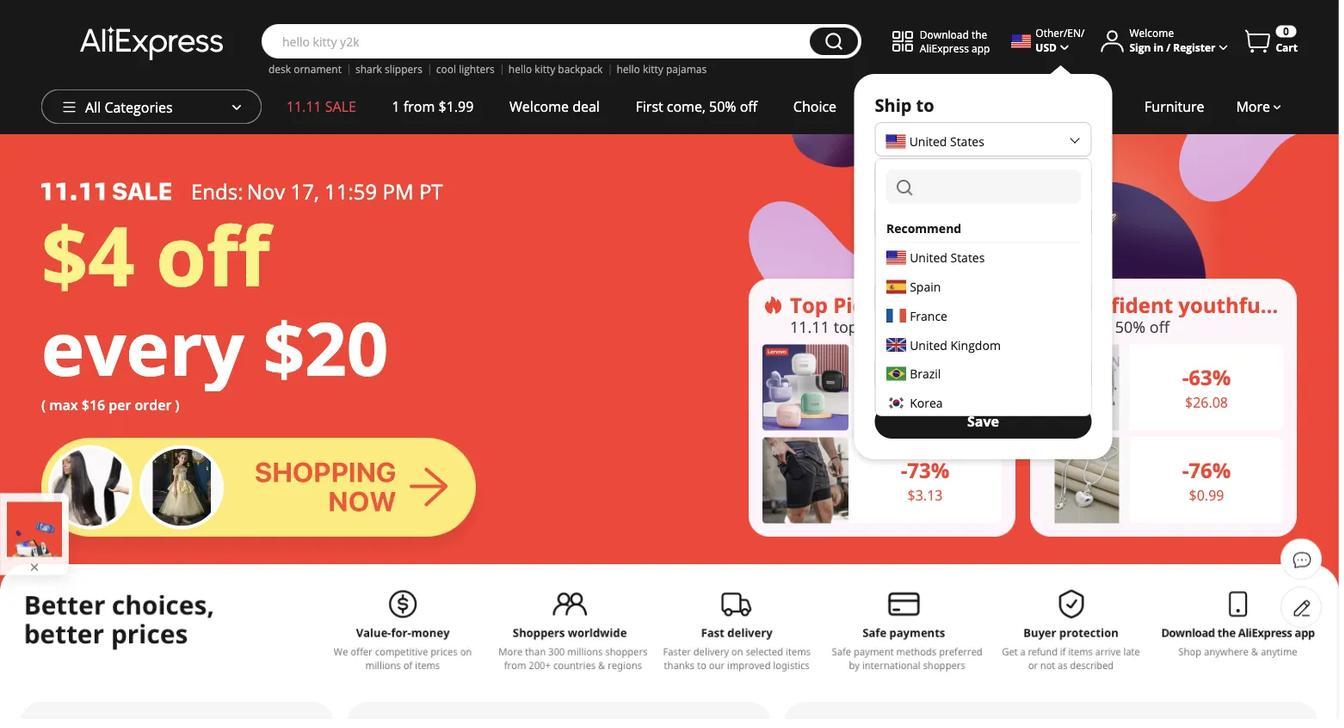 Task type: describe. For each thing, give the bounding box(es) containing it.
) inside every $20 ( max $16 per order )
[[175, 396, 179, 414]]

-63% $26.08
[[1182, 363, 1231, 412]]

furniture link
[[1127, 89, 1222, 124]]

1 united states from the top
[[909, 134, 984, 150]]

$26.08
[[1185, 393, 1228, 412]]

11.11 sale link
[[268, 89, 374, 124]]

2 united states from the top
[[909, 250, 984, 266]]

1 alabama from the top
[[886, 173, 935, 190]]

shark slippers link
[[355, 62, 422, 76]]

all
[[85, 98, 101, 117]]

hello for hello kitty pajamas
[[617, 62, 640, 76]]

nov
[[247, 177, 285, 205]]

top
[[834, 316, 858, 337]]

top
[[790, 291, 828, 319]]

-73% $3.13
[[901, 456, 950, 505]]

$6.43
[[908, 393, 943, 412]]

welcome deal
[[509, 97, 600, 116]]

other/
[[1036, 26, 1067, 40]]

hello kitty pajamas link
[[617, 62, 707, 76]]

order
[[135, 396, 172, 414]]

desk ornament link
[[268, 62, 342, 76]]

download the aliexpress app
[[920, 27, 990, 55]]

first come, 50% off
[[636, 97, 757, 116]]

ship to
[[875, 93, 934, 117]]

hello kitty y2k text field
[[274, 33, 801, 50]]

2 alabama from the top
[[886, 215, 935, 231]]

max
[[49, 396, 78, 414]]

- for 73%
[[901, 456, 907, 484]]

cool
[[436, 62, 456, 76]]

1 vertical spatial off
[[156, 199, 270, 310]]

-71% $6.43
[[901, 363, 950, 412]]

11.11 sale
[[286, 97, 356, 116]]

language
[[875, 251, 957, 275]]

united kingdom
[[909, 337, 1000, 353]]

71%
[[907, 363, 950, 391]]

plus link
[[854, 89, 917, 124]]

euro
[[919, 366, 945, 383]]

- for 76%
[[1182, 456, 1189, 484]]

choice link
[[775, 89, 854, 124]]

ends:
[[191, 177, 243, 205]]

slippers
[[385, 62, 422, 76]]

plus
[[872, 97, 899, 116]]

english
[[886, 290, 926, 307]]

sale
[[325, 97, 356, 116]]

every $20 ( max $16 per order )
[[41, 298, 388, 414]]

$20
[[263, 298, 388, 398]]

ship
[[875, 93, 912, 117]]

11.11 for 11.11 sale
[[286, 97, 322, 116]]

confident
[[1071, 291, 1173, 319]]

73%
[[907, 456, 950, 484]]

in
[[1154, 40, 1164, 54]]

en
[[1067, 26, 1081, 40]]

11.11 top deals
[[790, 316, 900, 337]]

76%
[[1189, 456, 1231, 484]]

spain
[[909, 279, 940, 295]]

$1.99
[[438, 97, 474, 116]]

furniture
[[1145, 97, 1204, 116]]

pajamas
[[666, 62, 707, 76]]

app
[[972, 41, 990, 55]]

- for 71%
[[901, 363, 907, 391]]

11:59
[[324, 177, 377, 205]]

$3.13
[[908, 486, 943, 505]]

superdeals link
[[917, 89, 1026, 124]]

france
[[909, 308, 947, 324]]

brazil
[[909, 366, 940, 382]]

hello kitty backpack link
[[508, 62, 603, 76]]

3 united from the top
[[909, 337, 947, 353]]

$0.99
[[1189, 486, 1224, 505]]

backpack
[[558, 62, 603, 76]]

eur ( euro )
[[886, 366, 952, 383]]

eur
[[886, 366, 909, 383]]

save
[[967, 412, 999, 431]]

pm
[[383, 177, 414, 205]]

pt
[[419, 177, 443, 205]]

ends: nov 17, 11:59 pm pt
[[191, 177, 443, 205]]

/ for en
[[1081, 26, 1085, 40]]

register
[[1173, 40, 1215, 54]]

come,
[[667, 97, 706, 116]]

shark
[[355, 62, 382, 76]]

youthful
[[1178, 291, 1267, 319]]

first come, 50% off link
[[618, 89, 775, 124]]

recommend
[[886, 220, 961, 236]]

1
[[392, 97, 400, 116]]

welcome for welcome
[[1129, 26, 1174, 40]]

50% inside confident youthful styles up to 50% off
[[1115, 316, 1145, 337]]

product image image for -71%
[[762, 345, 849, 431]]

ornament
[[294, 62, 342, 76]]

icon image
[[762, 295, 783, 315]]

17,
[[290, 177, 319, 205]]

top picks
[[790, 291, 886, 319]]

kitty for backpack
[[535, 62, 555, 76]]



Task type: locate. For each thing, give the bounding box(es) containing it.
None button
[[810, 28, 858, 55]]

currency
[[875, 327, 953, 351]]

to inside confident youthful styles up to 50% off
[[1096, 316, 1111, 337]]

1 horizontal spatial 50%
[[1115, 316, 1145, 337]]

states down recommend
[[950, 250, 984, 266]]

2 united from the top
[[909, 250, 947, 266]]

to
[[916, 93, 934, 117], [1096, 316, 1111, 337]]

kitty down hello kitty y2k text field
[[535, 62, 555, 76]]

2 states from the top
[[950, 250, 984, 266]]

50% right come,
[[709, 97, 736, 116]]

off inside confident youthful styles up to 50% off
[[1150, 316, 1169, 337]]

united down france
[[909, 337, 947, 353]]

(
[[912, 366, 916, 383], [41, 396, 46, 414]]

- inside the -73% $3.13
[[901, 456, 907, 484]]

all categories
[[85, 98, 173, 117]]

1 vertical spatial united states
[[909, 250, 984, 266]]

2 hello from the left
[[617, 62, 640, 76]]

1 from $1.99 link
[[374, 89, 492, 124]]

50% inside first come, 50% off link
[[709, 97, 736, 116]]

1 vertical spatial alabama
[[886, 215, 935, 231]]

1 vertical spatial welcome
[[509, 97, 569, 116]]

0 horizontal spatial off
[[156, 199, 270, 310]]

the
[[972, 27, 987, 41]]

cool lighters link
[[436, 62, 495, 76]]

categories
[[104, 98, 173, 117]]

11.11 left sale
[[286, 97, 322, 116]]

hello down hello kitty y2k text field
[[508, 62, 532, 76]]

1 horizontal spatial kitty
[[643, 62, 663, 76]]

/
[[1081, 26, 1085, 40], [1166, 40, 1170, 54]]

0 horizontal spatial welcome
[[509, 97, 569, 116]]

cart
[[1276, 40, 1298, 55]]

0 vertical spatial )
[[948, 366, 952, 383]]

( left max
[[41, 396, 46, 414]]

close image
[[28, 560, 41, 574]]

styles
[[1272, 291, 1332, 319]]

product image image for -73%
[[762, 437, 849, 524]]

hello kitty backpack
[[508, 62, 603, 76]]

welcome for welcome deal
[[509, 97, 569, 116]]

1 vertical spatial )
[[175, 396, 179, 414]]

sign in / register
[[1129, 40, 1215, 54]]

0 horizontal spatial /
[[1081, 26, 1085, 40]]

0 horizontal spatial kitty
[[535, 62, 555, 76]]

united
[[909, 134, 947, 150], [909, 250, 947, 266], [909, 337, 947, 353]]

aliexpress
[[920, 41, 969, 55]]

0 vertical spatial 50%
[[709, 97, 736, 116]]

2 vertical spatial united
[[909, 337, 947, 353]]

1 hello from the left
[[508, 62, 532, 76]]

63%
[[1189, 363, 1231, 391]]

alabama up recommend
[[886, 173, 935, 190]]

united states down superdeals link
[[909, 134, 984, 150]]

$16
[[82, 396, 105, 414]]

- inside -63% $26.08
[[1182, 363, 1189, 391]]

1 horizontal spatial /
[[1166, 40, 1170, 54]]

from
[[404, 97, 435, 116]]

more
[[1236, 97, 1270, 116]]

( inside every $20 ( max $16 per order )
[[41, 396, 46, 414]]

50%
[[709, 97, 736, 116], [1115, 316, 1145, 337]]

11.11 left top at the right top of the page
[[790, 316, 830, 337]]

0 horizontal spatial 11.11
[[286, 97, 322, 116]]

2 horizontal spatial off
[[1150, 316, 1169, 337]]

- inside -76% $0.99
[[1182, 456, 1189, 484]]

welcome down hello kitty backpack link
[[509, 97, 569, 116]]

-76% $0.99
[[1182, 456, 1231, 505]]

0
[[1283, 24, 1289, 38]]

desk
[[268, 62, 291, 76]]

0 vertical spatial united states
[[909, 134, 984, 150]]

deals
[[862, 316, 900, 337]]

0 vertical spatial 11.11
[[286, 97, 322, 116]]

united states
[[909, 134, 984, 150], [909, 250, 984, 266]]

1 horizontal spatial welcome
[[1129, 26, 1174, 40]]

1 vertical spatial 11.11
[[790, 316, 830, 337]]

$4 off
[[41, 199, 270, 310]]

) right order
[[175, 396, 179, 414]]

product image image
[[762, 345, 849, 431], [1055, 345, 1119, 431], [762, 437, 849, 524], [1055, 437, 1119, 524]]

0 horizontal spatial hello
[[508, 62, 532, 76]]

kingdom
[[950, 337, 1000, 353]]

korea
[[909, 395, 942, 411]]

1 horizontal spatial hello
[[617, 62, 640, 76]]

first
[[636, 97, 663, 116]]

states down superdeals link
[[950, 134, 984, 150]]

0 vertical spatial states
[[950, 134, 984, 150]]

0 vertical spatial to
[[916, 93, 934, 117]]

1 vertical spatial united
[[909, 250, 947, 266]]

) right euro
[[948, 366, 952, 383]]

alabama
[[886, 173, 935, 190], [886, 215, 935, 231]]

united down ship to
[[909, 134, 947, 150]]

- for 63%
[[1182, 363, 1189, 391]]

None field
[[886, 170, 1080, 204]]

kitty for pajamas
[[643, 62, 663, 76]]

deal
[[572, 97, 600, 116]]

( right eur on the right of page
[[912, 366, 916, 383]]

1 horizontal spatial to
[[1096, 316, 1111, 337]]

1 vertical spatial states
[[950, 250, 984, 266]]

up
[[1071, 316, 1092, 337]]

other/ en /
[[1036, 26, 1085, 40]]

kitty left pajamas
[[643, 62, 663, 76]]

2 kitty from the left
[[643, 62, 663, 76]]

to right ship
[[916, 93, 934, 117]]

hello up first
[[617, 62, 640, 76]]

alabama up language
[[886, 215, 935, 231]]

2 vertical spatial off
[[1150, 316, 1169, 337]]

1 vertical spatial 50%
[[1115, 316, 1145, 337]]

sign
[[1129, 40, 1151, 54]]

1 united from the top
[[909, 134, 947, 150]]

0 vertical spatial alabama
[[886, 173, 935, 190]]

0 horizontal spatial )
[[175, 396, 179, 414]]

welcome up furniture
[[1129, 26, 1174, 40]]

0 vertical spatial (
[[912, 366, 916, 383]]

11.11
[[286, 97, 322, 116], [790, 316, 830, 337]]

1 horizontal spatial off
[[740, 97, 757, 116]]

desk ornament
[[268, 62, 342, 76]]

0 vertical spatial off
[[740, 97, 757, 116]]

0 horizontal spatial 50%
[[709, 97, 736, 116]]

lighters
[[459, 62, 495, 76]]

0 horizontal spatial (
[[41, 396, 46, 414]]

confident youthful styles up to 50% off
[[1071, 291, 1332, 337]]

)
[[948, 366, 952, 383], [175, 396, 179, 414]]

0 horizontal spatial to
[[916, 93, 934, 117]]

welcome deal link
[[492, 89, 618, 124]]

- inside '-71% $6.43'
[[901, 363, 907, 391]]

/ right other/
[[1081, 26, 1085, 40]]

shark slippers
[[355, 62, 422, 76]]

1 vertical spatial (
[[41, 396, 46, 414]]

to right up
[[1096, 316, 1111, 337]]

1 vertical spatial to
[[1096, 316, 1111, 337]]

product image image for -76%
[[1055, 437, 1119, 524]]

0 vertical spatial united
[[909, 134, 947, 150]]

11.11 for 11.11 top deals
[[790, 316, 830, 337]]

1 horizontal spatial 11.11
[[790, 316, 830, 337]]

/ right in
[[1166, 40, 1170, 54]]

pop picture image
[[7, 502, 62, 557]]

product image image for -63%
[[1055, 345, 1119, 431]]

united up spain
[[909, 250, 947, 266]]

hello kitty pajamas
[[617, 62, 707, 76]]

download
[[920, 27, 969, 41]]

0 cart
[[1276, 24, 1298, 55]]

1 states from the top
[[950, 134, 984, 150]]

per
[[109, 396, 131, 414]]

1 kitty from the left
[[535, 62, 555, 76]]

united states up spain
[[909, 250, 984, 266]]

off
[[740, 97, 757, 116], [156, 199, 270, 310], [1150, 316, 1169, 337]]

hello for hello kitty backpack
[[508, 62, 532, 76]]

superdeals
[[935, 97, 1008, 116]]

1 horizontal spatial (
[[912, 366, 916, 383]]

cool lighters
[[436, 62, 495, 76]]

states
[[950, 134, 984, 150], [950, 250, 984, 266]]

0 vertical spatial welcome
[[1129, 26, 1174, 40]]

50% right up
[[1115, 316, 1145, 337]]

1 horizontal spatial )
[[948, 366, 952, 383]]

/ for in
[[1166, 40, 1170, 54]]

every
[[41, 298, 244, 398]]



Task type: vqa. For each thing, say whether or not it's contained in the screenshot.
-
yes



